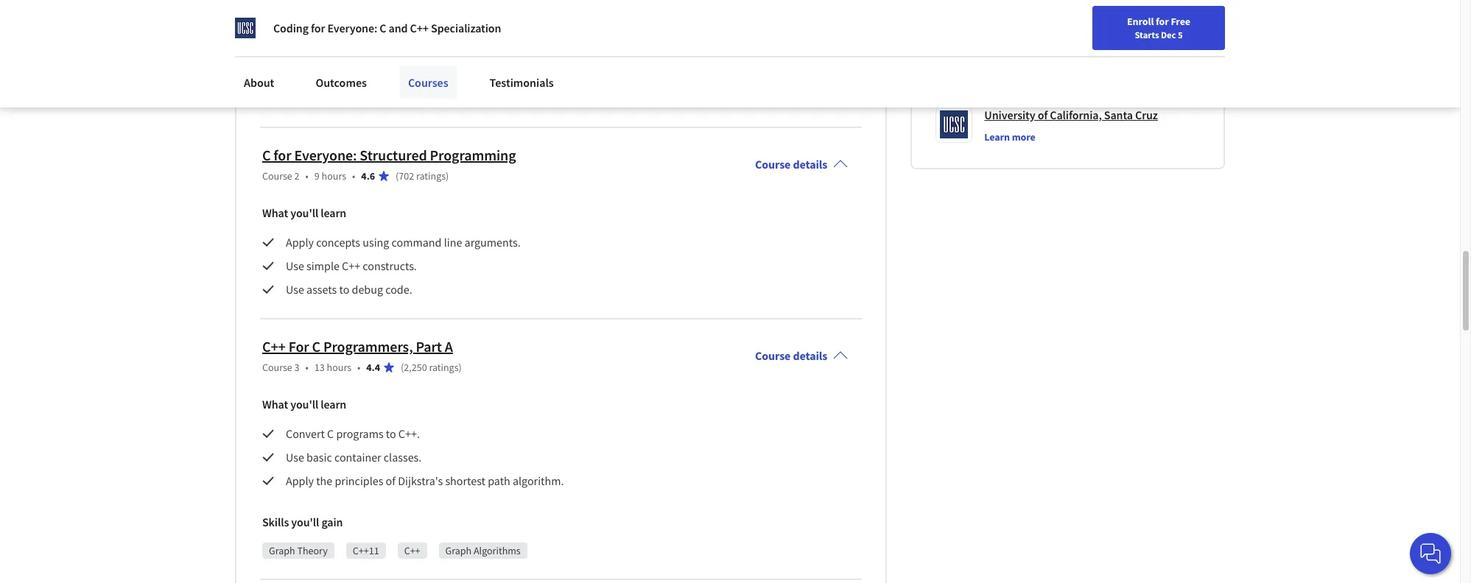 Task type: vqa. For each thing, say whether or not it's contained in the screenshot.
top concepts
yes



Task type: locate. For each thing, give the bounding box(es) containing it.
1 horizontal spatial for
[[311, 21, 325, 35]]

graph down skills
[[269, 544, 295, 558]]

for
[[1156, 15, 1169, 28], [311, 21, 325, 35], [274, 146, 291, 164]]

graph
[[269, 544, 295, 558], [445, 544, 472, 558]]

learn up convert c programs to c++.
[[321, 397, 346, 412]]

2 what you'll learn from the top
[[262, 397, 346, 412]]

3 use from the top
[[286, 450, 304, 465]]

1 use from the top
[[286, 259, 304, 273]]

c++ left specialization at the left top of page
[[410, 21, 429, 35]]

c++ right c++11
[[404, 544, 420, 558]]

to right "assets"
[[339, 282, 349, 297]]

functions
[[501, 73, 547, 88]]

1 details from the top
[[793, 157, 828, 172]]

use basic container classes.
[[286, 450, 422, 465]]

shortest
[[445, 474, 485, 488]]

1 what from the top
[[262, 205, 288, 220]]

to up "types."
[[400, 73, 410, 88]]

santa
[[1104, 108, 1133, 122]]

everyone: for c
[[327, 21, 377, 35]]

everyone: for structured
[[294, 146, 357, 164]]

code.
[[385, 282, 412, 297]]

2 what from the top
[[262, 397, 288, 412]]

classes.
[[384, 450, 422, 465]]

1 vertical spatial everyone:
[[294, 146, 357, 164]]

use for use simple c++ constructs.
[[286, 259, 304, 273]]

c right 'for'
[[312, 337, 320, 356]]

0 vertical spatial what you'll learn
[[262, 205, 346, 220]]

1 horizontal spatial of
[[1038, 108, 1048, 122]]

for for coding
[[311, 21, 325, 35]]

1 vertical spatial details
[[793, 348, 828, 363]]

1 vertical spatial )
[[459, 361, 462, 374]]

a right "write"
[[314, 26, 320, 40]]

to for programs
[[386, 427, 396, 441]]

( right '4.4'
[[401, 361, 404, 374]]

to
[[400, 73, 410, 88], [339, 282, 349, 297], [386, 427, 396, 441]]

for for enroll
[[1156, 15, 1169, 28]]

1 vertical spatial course details button
[[743, 328, 860, 384]]

and left run
[[369, 49, 388, 64]]

simple
[[322, 26, 355, 40], [307, 259, 340, 273]]

course details for c for everyone: structured programming
[[755, 157, 828, 172]]

of inside university of california, santa cruz link
[[1038, 108, 1048, 122]]

for right 'coding'
[[311, 21, 325, 35]]

0 vertical spatial course details button
[[743, 136, 860, 192]]

0 vertical spatial to
[[400, 73, 410, 88]]

None search field
[[210, 9, 564, 39]]

0 vertical spatial apply
[[286, 73, 314, 88]]

0 vertical spatial hours
[[322, 169, 346, 183]]

0 vertical spatial what
[[262, 205, 288, 220]]

career
[[1115, 17, 1144, 30]]

find your new career link
[[1044, 15, 1151, 33]]

0 vertical spatial )
[[446, 169, 449, 183]]

1 graph from the left
[[269, 544, 295, 558]]

3
[[294, 361, 300, 374]]

path
[[488, 474, 510, 488]]

0 horizontal spatial (
[[396, 169, 399, 183]]

1 vertical spatial and
[[369, 49, 388, 64]]

programming
[[430, 146, 516, 164]]

1 vertical spatial use
[[286, 282, 304, 297]]

various
[[723, 73, 759, 88]]

0 vertical spatial concepts
[[316, 73, 360, 88]]

( 2,250 ratings )
[[401, 361, 462, 374]]

apply up "assets"
[[286, 235, 314, 250]]

2 use from the top
[[286, 282, 304, 297]]

hours
[[322, 169, 346, 183], [327, 361, 351, 374]]

0 horizontal spatial to
[[339, 282, 349, 297]]

1 vertical spatial what
[[262, 397, 288, 412]]

c
[[380, 21, 386, 35], [262, 146, 271, 164], [312, 337, 320, 356], [327, 427, 334, 441]]

0 vertical spatial use
[[286, 259, 304, 273]]

0 horizontal spatial program.
[[358, 26, 403, 40]]

ratings
[[416, 169, 446, 183], [429, 361, 459, 374]]

1 vertical spatial ratings
[[429, 361, 459, 374]]

compile,
[[286, 49, 330, 64]]

program. up compile, debug, and run a program.
[[358, 26, 403, 40]]

what down course 2 • 9 hours •
[[262, 205, 288, 220]]

0 vertical spatial course details
[[755, 157, 828, 172]]

2 course details button from the top
[[743, 328, 860, 384]]

ratings down a on the bottom
[[429, 361, 459, 374]]

what you'll learn down course 2 • 9 hours •
[[262, 205, 346, 220]]

courses
[[408, 75, 448, 90]]

1 vertical spatial learn
[[321, 397, 346, 412]]

ratings right 702
[[416, 169, 446, 183]]

0 vertical spatial program.
[[358, 26, 403, 40]]

0 vertical spatial ratings
[[416, 169, 446, 183]]

what you'll learn for convert
[[262, 397, 346, 412]]

chat with us image
[[1419, 542, 1443, 566]]

outcomes link
[[307, 66, 376, 99]]

2 concepts from the top
[[316, 235, 360, 250]]

2 details from the top
[[793, 348, 828, 363]]

0 vertical spatial details
[[793, 157, 828, 172]]

you'll down course 2 • 9 hours •
[[290, 205, 318, 220]]

apply
[[286, 73, 314, 88], [286, 235, 314, 250], [286, 474, 314, 488]]

of right the university
[[1038, 108, 1048, 122]]

2 learn from the top
[[321, 397, 346, 412]]

2 apply from the top
[[286, 235, 314, 250]]

course
[[755, 157, 791, 172], [262, 169, 292, 183], [755, 348, 791, 363], [262, 361, 292, 374]]

& left storage
[[549, 73, 556, 88]]

use left "assets"
[[286, 282, 304, 297]]

1 horizontal spatial )
[[459, 361, 462, 374]]

details for c for everyone: structured programming
[[793, 157, 828, 172]]

1 horizontal spatial to
[[386, 427, 396, 441]]

1 vertical spatial apply
[[286, 235, 314, 250]]

1 what you'll learn from the top
[[262, 205, 346, 220]]

& right arrays
[[445, 73, 452, 88]]

what you'll learn
[[262, 205, 346, 220], [262, 397, 346, 412]]

• right 3
[[305, 361, 309, 374]]

programs
[[336, 427, 384, 441]]

operators
[[664, 73, 711, 88]]

1 vertical spatial course details
[[755, 348, 828, 363]]

1 vertical spatial to
[[339, 282, 349, 297]]

0 vertical spatial of
[[1038, 108, 1048, 122]]

(
[[396, 169, 399, 183], [401, 361, 404, 374]]

dijkstra's
[[398, 474, 443, 488]]

for inside enroll for free starts dec 5
[[1156, 15, 1169, 28]]

c++ left 'for'
[[262, 337, 286, 356]]

use simple c++ constructs.
[[286, 259, 417, 273]]

program.
[[358, 26, 403, 40], [418, 49, 463, 64]]

0 vertical spatial learn
[[321, 205, 346, 220]]

0 horizontal spatial )
[[446, 169, 449, 183]]

details
[[793, 157, 828, 172], [793, 348, 828, 363]]

concepts
[[316, 73, 360, 88], [316, 235, 360, 250]]

everyone: up "debug,"
[[327, 21, 377, 35]]

2 course details from the top
[[755, 348, 828, 363]]

part
[[416, 337, 442, 356]]

c++
[[410, 21, 429, 35], [342, 259, 360, 273], [262, 337, 286, 356], [404, 544, 420, 558]]

a right run
[[409, 49, 415, 64]]

2 horizontal spatial to
[[400, 73, 410, 88]]

0 horizontal spatial for
[[274, 146, 291, 164]]

1 vertical spatial program.
[[418, 49, 463, 64]]

learn more button
[[985, 130, 1036, 144]]

apply concepts related to arrays & pointers, functions & storage classes, logic operators & various question types, lexical elements & data types.
[[286, 73, 839, 105]]

2
[[294, 169, 300, 183]]

1 vertical spatial hours
[[327, 361, 351, 374]]

a
[[314, 26, 320, 40], [409, 49, 415, 64]]

and up run
[[389, 21, 408, 35]]

graph for graph theory
[[269, 544, 295, 558]]

13
[[314, 361, 325, 374]]

) down programming
[[446, 169, 449, 183]]

0 vertical spatial (
[[396, 169, 399, 183]]

debug
[[352, 282, 383, 297]]

concepts for related
[[316, 73, 360, 88]]

for up dec
[[1156, 15, 1169, 28]]

ratings for part
[[429, 361, 459, 374]]

1 vertical spatial what you'll learn
[[262, 397, 346, 412]]

concepts up 'use simple c++ constructs.'
[[316, 235, 360, 250]]

compile, debug, and run a program.
[[286, 49, 463, 64]]

495,974
[[1039, 15, 1073, 29]]

0 horizontal spatial a
[[314, 26, 320, 40]]

course details
[[755, 157, 828, 172], [755, 348, 828, 363]]

you'll
[[290, 205, 318, 220], [290, 397, 318, 412], [291, 515, 319, 530]]

1 course details button from the top
[[743, 136, 860, 192]]

of down classes.
[[386, 474, 396, 488]]

apply inside apply concepts related to arrays & pointers, functions & storage classes, logic operators & various question types, lexical elements & data types.
[[286, 73, 314, 88]]

for up course 2 • 9 hours •
[[274, 146, 291, 164]]

learn
[[321, 205, 346, 220], [321, 397, 346, 412]]

1 horizontal spatial a
[[409, 49, 415, 64]]

for for c
[[274, 146, 291, 164]]

) right "2,250"
[[459, 361, 462, 374]]

1 vertical spatial you'll
[[290, 397, 318, 412]]

apply left the
[[286, 474, 314, 488]]

0 vertical spatial a
[[314, 26, 320, 40]]

0 horizontal spatial of
[[386, 474, 396, 488]]

& left "data" on the left of page
[[367, 91, 374, 105]]

2 vertical spatial use
[[286, 450, 304, 465]]

graph left algorithms
[[445, 544, 472, 558]]

2 horizontal spatial for
[[1156, 15, 1169, 28]]

you'll left gain
[[291, 515, 319, 530]]

0 horizontal spatial graph
[[269, 544, 295, 558]]

• right 2
[[305, 169, 309, 183]]

)
[[446, 169, 449, 183], [459, 361, 462, 374]]

pointers,
[[455, 73, 498, 88]]

graph theory
[[269, 544, 328, 558]]

0 vertical spatial simple
[[322, 26, 355, 40]]

write
[[286, 26, 312, 40]]

principles
[[335, 474, 383, 488]]

1 vertical spatial (
[[401, 361, 404, 374]]

coding for everyone: c and c++ specialization
[[273, 21, 501, 35]]

c++ for c programmers, part a
[[262, 337, 453, 356]]

3 apply from the top
[[286, 474, 314, 488]]

structured
[[360, 146, 427, 164]]

skills
[[262, 515, 289, 530]]

what up 'convert'
[[262, 397, 288, 412]]

use for use assets to debug code.
[[286, 282, 304, 297]]

to inside apply concepts related to arrays & pointers, functions & storage classes, logic operators & various question types, lexical elements & data types.
[[400, 73, 410, 88]]

2 vertical spatial to
[[386, 427, 396, 441]]

logic
[[638, 73, 661, 88]]

hours right 9
[[322, 169, 346, 183]]

for
[[289, 337, 309, 356]]

use up use assets to debug code.
[[286, 259, 304, 273]]

learn down course 2 • 9 hours •
[[321, 205, 346, 220]]

concepts up elements in the top of the page
[[316, 73, 360, 88]]

apply for apply concepts related to arrays & pointers, functions & storage classes, logic operators & various question types, lexical elements & data types.
[[286, 73, 314, 88]]

everyone: up 9
[[294, 146, 357, 164]]

course details for c++ for c programmers, part a
[[755, 348, 828, 363]]

0 vertical spatial everyone:
[[327, 21, 377, 35]]

0 vertical spatial you'll
[[290, 205, 318, 220]]

you'll for apply
[[290, 205, 318, 220]]

simple up "debug,"
[[322, 26, 355, 40]]

1 horizontal spatial graph
[[445, 544, 472, 558]]

related
[[363, 73, 397, 88]]

1 course details from the top
[[755, 157, 828, 172]]

1 concepts from the top
[[316, 73, 360, 88]]

1 horizontal spatial (
[[401, 361, 404, 374]]

0 vertical spatial and
[[389, 21, 408, 35]]

to left c++.
[[386, 427, 396, 441]]

concepts inside apply concepts related to arrays & pointers, functions & storage classes, logic operators & various question types, lexical elements & data types.
[[316, 73, 360, 88]]

1 learn from the top
[[321, 205, 346, 220]]

hours right the 13
[[327, 361, 351, 374]]

arrays
[[412, 73, 443, 88]]

( down structured
[[396, 169, 399, 183]]

1 apply from the top
[[286, 73, 314, 88]]

1 vertical spatial concepts
[[316, 235, 360, 250]]

enroll
[[1127, 15, 1154, 28]]

use left basic
[[286, 450, 304, 465]]

2 vertical spatial apply
[[286, 474, 314, 488]]

your
[[1072, 17, 1092, 30]]

apply up lexical
[[286, 73, 314, 88]]

2 vertical spatial you'll
[[291, 515, 319, 530]]

you'll up 'convert'
[[290, 397, 318, 412]]

what you'll learn up 'convert'
[[262, 397, 346, 412]]

program. up arrays
[[418, 49, 463, 64]]

2 graph from the left
[[445, 544, 472, 558]]

simple up "assets"
[[307, 259, 340, 273]]



Task type: describe. For each thing, give the bounding box(es) containing it.
new
[[1094, 17, 1113, 30]]

types.
[[401, 91, 431, 105]]

1 vertical spatial of
[[386, 474, 396, 488]]

c for everyone: structured programming link
[[262, 146, 516, 164]]

& left 'various'
[[714, 73, 721, 88]]

classes,
[[597, 73, 635, 88]]

about link
[[235, 66, 283, 99]]

graph algorithms
[[445, 544, 521, 558]]

5
[[1178, 29, 1183, 41]]

university of california, santa cruz link
[[985, 106, 1158, 124]]

enroll for free starts dec 5
[[1127, 15, 1191, 41]]

c++.
[[398, 427, 420, 441]]

c++ up use assets to debug code.
[[342, 259, 360, 273]]

course 3 • 13 hours •
[[262, 361, 361, 374]]

1 vertical spatial a
[[409, 49, 415, 64]]

702
[[399, 169, 414, 183]]

details for c++ for c programmers, part a
[[793, 348, 828, 363]]

c up course 2 • 9 hours •
[[262, 146, 271, 164]]

use for use basic container classes.
[[286, 450, 304, 465]]

( for structured
[[396, 169, 399, 183]]

testimonials link
[[481, 66, 563, 99]]

about
[[244, 75, 274, 90]]

apply concepts using command line arguments.
[[286, 235, 521, 250]]

1 vertical spatial simple
[[307, 259, 340, 273]]

ratings for programming
[[416, 169, 446, 183]]

convert c programs to c++.
[[286, 427, 420, 441]]

hours for c
[[327, 361, 351, 374]]

question
[[761, 73, 805, 88]]

cruz
[[1135, 108, 1158, 122]]

c right 'convert'
[[327, 427, 334, 441]]

skills you'll gain
[[262, 515, 343, 530]]

apply for apply concepts using command line arguments.
[[286, 235, 314, 250]]

a
[[445, 337, 453, 356]]

find
[[1051, 17, 1070, 30]]

using
[[363, 235, 389, 250]]

0 horizontal spatial and
[[369, 49, 388, 64]]

4.4
[[366, 361, 380, 374]]

c for everyone: structured programming
[[262, 146, 516, 164]]

data
[[377, 91, 399, 105]]

testimonials
[[490, 75, 554, 90]]

types,
[[807, 73, 837, 88]]

concepts for using
[[316, 235, 360, 250]]

basic
[[307, 450, 332, 465]]

algorithms
[[474, 544, 521, 558]]

algorithm.
[[513, 474, 564, 488]]

coding
[[273, 21, 309, 35]]

free
[[1171, 15, 1191, 28]]

course details button for c++ for c programmers, part a
[[743, 328, 860, 384]]

( 702 ratings )
[[396, 169, 449, 183]]

) for part
[[459, 361, 462, 374]]

more
[[1012, 130, 1036, 144]]

english
[[1178, 17, 1213, 31]]

c++ for c programmers, part a link
[[262, 337, 453, 356]]

outcomes
[[316, 75, 367, 90]]

1 horizontal spatial program.
[[418, 49, 463, 64]]

course 2 • 9 hours •
[[262, 169, 355, 183]]

write a simple program.
[[286, 26, 403, 40]]

university
[[985, 108, 1036, 122]]

what for convert c programs to c++.
[[262, 397, 288, 412]]

the
[[316, 474, 332, 488]]

4.6
[[361, 169, 375, 183]]

( for programmers,
[[401, 361, 404, 374]]

course details button for c for everyone: structured programming
[[743, 136, 860, 192]]

use assets to debug code.
[[286, 282, 412, 297]]

courses link
[[399, 66, 457, 99]]

• left '4.4'
[[357, 361, 361, 374]]

apply for apply the principles of dijkstra's shortest path algorithm.
[[286, 474, 314, 488]]

) for programming
[[446, 169, 449, 183]]

specialization
[[431, 21, 501, 35]]

what for apply concepts using command line arguments.
[[262, 205, 288, 220]]

programmers,
[[323, 337, 413, 356]]

graph for graph algorithms
[[445, 544, 472, 558]]

run
[[390, 49, 407, 64]]

what you'll learn for apply
[[262, 205, 346, 220]]

learn for c
[[321, 397, 346, 412]]

find your new career
[[1051, 17, 1144, 30]]

convert
[[286, 427, 325, 441]]

container
[[334, 450, 381, 465]]

california,
[[1050, 108, 1102, 122]]

elements
[[319, 91, 365, 105]]

debug,
[[332, 49, 367, 64]]

you'll for convert
[[290, 397, 318, 412]]

lexical
[[286, 91, 317, 105]]

495,974 learners
[[1039, 15, 1110, 29]]

1 horizontal spatial and
[[389, 21, 408, 35]]

assets
[[307, 282, 337, 297]]

learn for concepts
[[321, 205, 346, 220]]

theory
[[297, 544, 328, 558]]

line
[[444, 235, 462, 250]]

• left 4.6
[[352, 169, 355, 183]]

arguments.
[[465, 235, 521, 250]]

to for related
[[400, 73, 410, 88]]

apply the principles of dijkstra's shortest path algorithm.
[[286, 474, 564, 488]]

command
[[392, 235, 442, 250]]

dec
[[1161, 29, 1176, 41]]

learn more
[[985, 130, 1036, 144]]

learn
[[985, 130, 1010, 144]]

university of california, santa cruz image
[[235, 18, 256, 38]]

constructs.
[[363, 259, 417, 273]]

c up compile, debug, and run a program.
[[380, 21, 386, 35]]

learners
[[1075, 15, 1110, 29]]

hours for everyone:
[[322, 169, 346, 183]]

university of california, santa cruz
[[985, 108, 1158, 122]]

english button
[[1151, 0, 1240, 48]]



